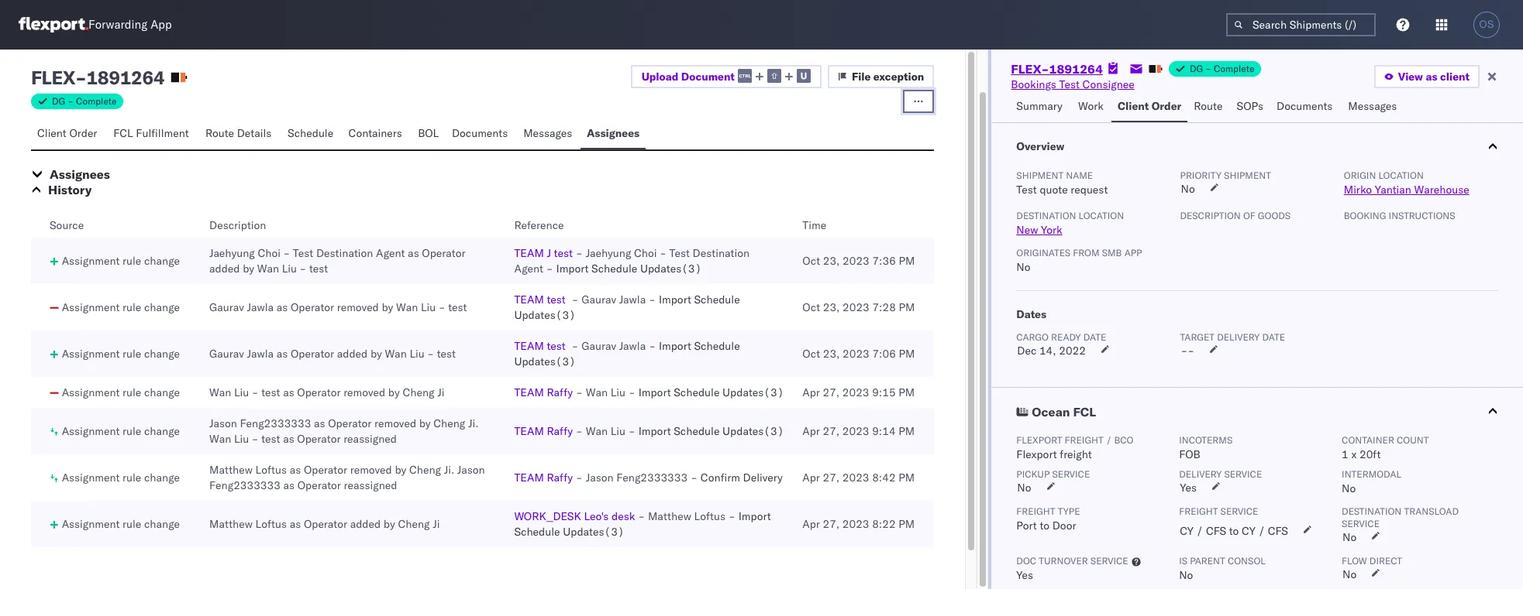 Task type: vqa. For each thing, say whether or not it's contained in the screenshot.
by within the Jason Feng2333333 as Operator removed by Cheng Ji. Wan Liu - test as Operator reassigned
yes



Task type: locate. For each thing, give the bounding box(es) containing it.
complete
[[1214, 63, 1255, 74], [76, 95, 117, 107]]

0 horizontal spatial order
[[69, 126, 97, 140]]

0 horizontal spatial assignees
[[50, 167, 110, 182]]

wan inside jaehyung choi - test destination agent as operator added by wan liu - test
[[257, 262, 279, 276]]

documents right sops "button"
[[1277, 99, 1333, 113]]

5 assignment from the top
[[62, 425, 120, 439]]

rule for wan liu - test as operator removed by cheng ji
[[122, 386, 141, 400]]

cheng for matthew loftus as operator removed by cheng ji. jason feng2333333 as operator reassigned
[[409, 464, 441, 478]]

27, for apr 27, 2023 9:14 pm
[[823, 425, 840, 439]]

14,
[[1039, 344, 1056, 358]]

no down priority
[[1181, 182, 1195, 196]]

2 reassigned from the top
[[344, 479, 397, 493]]

0 horizontal spatial client order
[[37, 126, 97, 140]]

rule for jaehyung choi - test destination agent as operator added by wan liu - test
[[122, 254, 141, 268]]

1 horizontal spatial messages button
[[1342, 92, 1405, 122]]

transload
[[1404, 506, 1459, 518]]

loftus for team raffy - jason feng2333333 - confirm delivery
[[255, 464, 287, 478]]

delivery service
[[1179, 469, 1262, 481]]

1 horizontal spatial cy
[[1242, 525, 1256, 539]]

2 apr from the top
[[803, 425, 820, 439]]

4 pm from the top
[[899, 386, 915, 400]]

pm for apr 27, 2023 8:42 pm
[[899, 471, 915, 485]]

dg - complete up route button
[[1190, 63, 1255, 74]]

route details button
[[199, 119, 281, 150]]

consignee
[[1083, 78, 1135, 91]]

team for gaurav jawla as operator removed by wan liu - test
[[514, 293, 544, 307]]

pm right 7:06
[[899, 347, 915, 361]]

app right "smb"
[[1125, 247, 1142, 259]]

ocean fcl button
[[992, 388, 1523, 435]]

gaurav
[[581, 293, 616, 307], [209, 301, 244, 315], [581, 340, 616, 353], [209, 347, 244, 361]]

0 vertical spatial team test - gaurav jawla -
[[514, 293, 656, 307]]

test
[[554, 247, 573, 260], [309, 262, 328, 276], [547, 293, 566, 307], [448, 301, 467, 315], [547, 340, 566, 353], [437, 347, 456, 361], [261, 386, 280, 400], [261, 433, 280, 447]]

matthew for matthew loftus as operator removed by cheng ji. jason feng2333333 as operator reassigned
[[209, 464, 253, 478]]

bol button
[[412, 119, 446, 150]]

1 vertical spatial team raffy - wan liu - import schedule updates(3)
[[514, 425, 784, 439]]

date up 2022
[[1083, 332, 1106, 343]]

client down consignee in the right of the page
[[1118, 99, 1149, 113]]

2023 left 8:42
[[843, 471, 869, 485]]

4 change from the top
[[144, 386, 180, 400]]

service up flow
[[1342, 519, 1380, 530]]

2 team from the top
[[514, 293, 544, 307]]

pm for apr 27, 2023 9:14 pm
[[899, 425, 915, 439]]

2 date from the left
[[1262, 332, 1285, 343]]

2023 for 7:28
[[843, 301, 870, 315]]

no down intermodal
[[1342, 482, 1356, 496]]

1 team from the top
[[514, 247, 544, 260]]

date
[[1083, 332, 1106, 343], [1262, 332, 1285, 343]]

27, left 8:22
[[823, 518, 840, 532]]

flex-1891264 link
[[1011, 61, 1103, 77]]

assignees button down upload
[[581, 119, 646, 150]]

23, down time
[[823, 254, 840, 268]]

2 27, from the top
[[823, 425, 840, 439]]

1 vertical spatial order
[[69, 126, 97, 140]]

2 flexport from the top
[[1017, 448, 1057, 462]]

to
[[1040, 519, 1050, 533], [1229, 525, 1239, 539]]

2 assignment from the top
[[62, 301, 120, 315]]

7 assignment rule change from the top
[[62, 518, 180, 532]]

1 vertical spatial reassigned
[[344, 479, 397, 493]]

1891264 up bookings test consignee
[[1049, 61, 1103, 77]]

matthew inside the matthew loftus as operator removed by cheng ji. jason feng2333333 as operator reassigned
[[209, 464, 253, 478]]

assignment for matthew loftus as operator removed by cheng ji. jason feng2333333 as operator reassigned
[[62, 471, 120, 485]]

23, for oct 23, 2023 7:06 pm
[[823, 347, 840, 361]]

oct up oct 23, 2023 7:06 pm
[[803, 301, 820, 315]]

4 assignment rule change from the top
[[62, 386, 180, 400]]

1 vertical spatial team test - gaurav jawla -
[[514, 340, 656, 353]]

1 horizontal spatial dg
[[1190, 63, 1203, 74]]

location up mirko yantian warehouse link at the right of page
[[1379, 170, 1424, 181]]

0 horizontal spatial location
[[1079, 210, 1124, 222]]

feng2333333 inside the matthew loftus as operator removed by cheng ji. jason feng2333333 as operator reassigned
[[209, 479, 281, 493]]

fcl inside "button"
[[1073, 405, 1096, 420]]

/ down freight service
[[1197, 525, 1203, 539]]

6 change from the top
[[144, 471, 180, 485]]

7 assignment from the top
[[62, 518, 120, 532]]

0 vertical spatial team raffy - wan liu - import schedule updates(3)
[[514, 386, 784, 400]]

1 vertical spatial raffy
[[547, 425, 573, 439]]

client order button up history
[[31, 119, 107, 150]]

1 vertical spatial route
[[205, 126, 234, 140]]

documents button right sops
[[1271, 92, 1342, 122]]

2023 for 8:42
[[843, 471, 869, 485]]

schedule
[[288, 126, 334, 140], [592, 262, 637, 276], [694, 293, 740, 307], [694, 340, 740, 353], [674, 386, 720, 400], [674, 425, 720, 439], [514, 526, 560, 540]]

1 horizontal spatial fcl
[[1073, 405, 1096, 420]]

27, for apr 27, 2023 9:15 pm
[[823, 386, 840, 400]]

0 horizontal spatial to
[[1040, 519, 1050, 533]]

6 pm from the top
[[899, 471, 915, 485]]

no down originates
[[1017, 260, 1031, 274]]

0 horizontal spatial cy
[[1180, 525, 1194, 539]]

7 rule from the top
[[122, 518, 141, 532]]

cy down service
[[1242, 525, 1256, 539]]

test inside shipment name test quote request
[[1017, 183, 1037, 197]]

3 team from the top
[[514, 340, 544, 353]]

0 vertical spatial 23,
[[823, 254, 840, 268]]

7 change from the top
[[144, 518, 180, 532]]

3 raffy from the top
[[547, 471, 573, 485]]

1 27, from the top
[[823, 386, 840, 400]]

1 horizontal spatial jaehyung
[[586, 247, 631, 260]]

assignment rule change
[[62, 254, 180, 268], [62, 301, 180, 315], [62, 347, 180, 361], [62, 386, 180, 400], [62, 425, 180, 439], [62, 471, 180, 485], [62, 518, 180, 532]]

0 vertical spatial raffy
[[547, 386, 573, 400]]

team test - gaurav jawla - for gaurav jawla as operator added by wan liu - test
[[514, 340, 656, 353]]

2 jaehyung from the left
[[586, 247, 631, 260]]

ji. inside the matthew loftus as operator removed by cheng ji. jason feng2333333 as operator reassigned
[[444, 464, 454, 478]]

delivery
[[1217, 332, 1260, 343]]

yes down doc
[[1017, 569, 1033, 583]]

raffy for matthew loftus as operator removed by cheng ji. jason feng2333333 as operator reassigned
[[547, 471, 573, 485]]

5 assignment rule change from the top
[[62, 425, 180, 439]]

flexport. image
[[19, 17, 88, 33]]

jaehyung inside jaehyung choi - test destination agent as operator added by wan liu - test
[[209, 247, 255, 260]]

complete up sops
[[1214, 63, 1255, 74]]

test inside jaehyung choi - test destination agent as operator added by wan liu - test
[[309, 262, 328, 276]]

doc
[[1017, 556, 1037, 567]]

4 assignment from the top
[[62, 386, 120, 400]]

2023 for 8:22
[[843, 518, 869, 532]]

added inside jaehyung choi - test destination agent as operator added by wan liu - test
[[209, 262, 240, 276]]

cheng inside jason feng2333333 as operator removed by cheng ji. wan liu - test as operator reassigned
[[434, 417, 465, 431]]

pm for oct 23, 2023 7:36 pm
[[899, 254, 915, 268]]

location inside destination location new york
[[1079, 210, 1124, 222]]

0 horizontal spatial /
[[1106, 435, 1112, 447]]

complete down flex - 1891264
[[76, 95, 117, 107]]

pm right 8:42
[[899, 471, 915, 485]]

1 horizontal spatial description
[[1180, 210, 1241, 222]]

documents right bol button
[[452, 126, 508, 140]]

2 vertical spatial import schedule updates(3)
[[514, 510, 771, 540]]

pm right 8:22
[[899, 518, 915, 532]]

23, up "apr 27, 2023 9:15 pm"
[[823, 347, 840, 361]]

flexport
[[1017, 435, 1062, 447], [1017, 448, 1057, 462]]

2023 for 9:15
[[843, 386, 869, 400]]

forwarding app
[[88, 17, 172, 32]]

1 vertical spatial agent
[[514, 262, 543, 276]]

jaehyung
[[209, 247, 255, 260], [586, 247, 631, 260]]

team raffy - wan liu - import schedule updates(3) for apr 27, 2023 9:15 pm
[[514, 386, 784, 400]]

0 vertical spatial assignees
[[587, 126, 640, 140]]

0 horizontal spatial assignees button
[[50, 167, 110, 182]]

0 vertical spatial import schedule updates(3)
[[514, 293, 740, 322]]

cheng inside the matthew loftus as operator removed by cheng ji. jason feng2333333 as operator reassigned
[[409, 464, 441, 478]]

1 vertical spatial yes
[[1017, 569, 1033, 583]]

/ down service
[[1258, 525, 1265, 539]]

27, down "apr 27, 2023 9:15 pm"
[[823, 425, 840, 439]]

Search Shipments (/) text field
[[1226, 13, 1376, 36]]

6 team from the top
[[514, 471, 544, 485]]

confirm
[[701, 471, 740, 485]]

5 rule from the top
[[122, 425, 141, 439]]

as
[[1426, 70, 1438, 84], [408, 247, 419, 260], [277, 301, 288, 315], [277, 347, 288, 361], [283, 386, 294, 400], [314, 417, 325, 431], [283, 433, 294, 447], [290, 464, 301, 478], [283, 479, 295, 493], [290, 518, 301, 532]]

assignment rule change for jaehyung choi - test destination agent as operator added by wan liu - test
[[62, 254, 180, 268]]

1 horizontal spatial order
[[1152, 99, 1182, 113]]

direct
[[1370, 556, 1402, 567]]

fcl right ocean
[[1073, 405, 1096, 420]]

3 assignment from the top
[[62, 347, 120, 361]]

5 pm from the top
[[899, 425, 915, 439]]

rule for matthew loftus as operator removed by cheng ji. jason feng2333333 as operator reassigned
[[122, 471, 141, 485]]

1 horizontal spatial messages
[[1348, 99, 1397, 113]]

1 horizontal spatial 1891264
[[1049, 61, 1103, 77]]

1 jaehyung from the left
[[209, 247, 255, 260]]

1 team raffy - wan liu - import schedule updates(3) from the top
[[514, 386, 784, 400]]

forwarding
[[88, 17, 147, 32]]

no down is
[[1179, 569, 1193, 583]]

1 horizontal spatial delivery
[[1179, 469, 1222, 481]]

dg - complete down flex - 1891264
[[52, 95, 117, 107]]

dg up route button
[[1190, 63, 1203, 74]]

0 vertical spatial added
[[209, 262, 240, 276]]

agent up gaurav jawla as operator removed by wan liu - test
[[376, 247, 405, 260]]

1 team test - gaurav jawla - from the top
[[514, 293, 656, 307]]

bookings
[[1011, 78, 1056, 91]]

ji. for jason feng2333333 as operator removed by cheng ji. wan liu - test as operator reassigned
[[468, 417, 479, 431]]

1 vertical spatial client order
[[37, 126, 97, 140]]

freight down ocean fcl
[[1065, 435, 1104, 447]]

dec
[[1017, 344, 1037, 358]]

0 vertical spatial location
[[1379, 170, 1424, 181]]

removed up the matthew loftus as operator removed by cheng ji. jason feng2333333 as operator reassigned
[[374, 417, 416, 431]]

0 vertical spatial dg
[[1190, 63, 1203, 74]]

destination inside destination transload service
[[1342, 506, 1402, 518]]

fulfillment
[[136, 126, 189, 140]]

apr up the apr 27, 2023 8:22 pm
[[803, 471, 820, 485]]

1 date from the left
[[1083, 332, 1106, 343]]

to down service
[[1229, 525, 1239, 539]]

2 pm from the top
[[899, 301, 915, 315]]

2 cfs from the left
[[1268, 525, 1288, 539]]

2 team raffy - wan liu - import schedule updates(3) from the top
[[514, 425, 784, 439]]

3 23, from the top
[[823, 347, 840, 361]]

count
[[1397, 435, 1429, 447]]

app
[[151, 17, 172, 32], [1125, 247, 1142, 259]]

to inside freight type port to door
[[1040, 519, 1050, 533]]

1 assignment from the top
[[62, 254, 120, 268]]

team for gaurav jawla as operator added by wan liu - test
[[514, 340, 544, 353]]

removed for loftus
[[350, 464, 392, 478]]

flexport down ocean
[[1017, 435, 1062, 447]]

team for wan liu - test as operator removed by cheng ji
[[514, 386, 544, 400]]

app right forwarding
[[151, 17, 172, 32]]

change for jason feng2333333 as operator removed by cheng ji. wan liu - test as operator reassigned
[[144, 425, 180, 439]]

2 change from the top
[[144, 301, 180, 315]]

0 vertical spatial client
[[1118, 99, 1149, 113]]

0 vertical spatial agent
[[376, 247, 405, 260]]

oct down time
[[803, 254, 820, 268]]

no inside is parent consol no
[[1179, 569, 1193, 583]]

1 freight from the left
[[1017, 506, 1055, 518]]

assignment for gaurav jawla as operator removed by wan liu - test
[[62, 301, 120, 315]]

freight up cy / cfs to cy / cfs
[[1179, 506, 1218, 518]]

cheng for jason feng2333333 as operator removed by cheng ji. wan liu - test as operator reassigned
[[434, 417, 465, 431]]

1 vertical spatial ji.
[[444, 464, 454, 478]]

apr
[[803, 386, 820, 400], [803, 425, 820, 439], [803, 471, 820, 485], [803, 518, 820, 532]]

/ inside flexport freight / bco flexport freight
[[1106, 435, 1112, 447]]

0 vertical spatial yes
[[1180, 481, 1197, 495]]

2 vertical spatial added
[[350, 518, 381, 532]]

1 vertical spatial 23,
[[823, 301, 840, 315]]

schedule button
[[281, 119, 342, 150]]

1 horizontal spatial date
[[1262, 332, 1285, 343]]

test
[[1059, 78, 1080, 91], [1017, 183, 1037, 197], [293, 247, 313, 260], [669, 247, 690, 260]]

0 horizontal spatial choi
[[258, 247, 281, 260]]

description
[[1180, 210, 1241, 222], [209, 219, 266, 233]]

client order down consignee in the right of the page
[[1118, 99, 1182, 113]]

reference
[[514, 219, 564, 233]]

0 horizontal spatial yes
[[1017, 569, 1033, 583]]

documents
[[1277, 99, 1333, 113], [452, 126, 508, 140]]

pm right 7:28
[[899, 301, 915, 315]]

0 horizontal spatial date
[[1083, 332, 1106, 343]]

freight
[[1065, 435, 1104, 447], [1060, 448, 1092, 462]]

0 horizontal spatial complete
[[76, 95, 117, 107]]

apr down apr 27, 2023 8:42 pm on the right bottom
[[803, 518, 820, 532]]

0 horizontal spatial route
[[205, 126, 234, 140]]

updates(3)
[[640, 262, 702, 276], [514, 309, 576, 322], [514, 355, 576, 369], [723, 386, 784, 400], [723, 425, 784, 439], [563, 526, 624, 540]]

1 vertical spatial flexport
[[1017, 448, 1057, 462]]

-
[[1206, 63, 1211, 74], [75, 66, 86, 89], [68, 95, 74, 107], [283, 247, 290, 260], [576, 247, 583, 260], [660, 247, 667, 260], [300, 262, 306, 276], [546, 262, 553, 276], [572, 293, 578, 307], [649, 293, 656, 307], [439, 301, 445, 315], [572, 340, 578, 353], [649, 340, 656, 353], [1181, 344, 1188, 358], [1188, 344, 1195, 358], [427, 347, 434, 361], [252, 386, 259, 400], [576, 386, 583, 400], [629, 386, 635, 400], [576, 425, 583, 439], [629, 425, 635, 439], [252, 433, 259, 447], [576, 471, 583, 485], [691, 471, 698, 485], [638, 510, 645, 524], [729, 510, 735, 524]]

1 vertical spatial ji
[[433, 518, 440, 532]]

overview button
[[992, 123, 1523, 170]]

2 team test - gaurav jawla - from the top
[[514, 340, 656, 353]]

bco
[[1114, 435, 1134, 447]]

ji. for matthew loftus as operator removed by cheng ji. jason feng2333333 as operator reassigned
[[444, 464, 454, 478]]

oct up "apr 27, 2023 9:15 pm"
[[803, 347, 820, 361]]

by for jason feng2333333 as operator removed by cheng ji. wan liu - test as operator reassigned
[[419, 417, 431, 431]]

freight up port in the right bottom of the page
[[1017, 506, 1055, 518]]

assignees button up the source
[[50, 167, 110, 182]]

1 horizontal spatial agent
[[514, 262, 543, 276]]

27, up apr 27, 2023 9:14 pm
[[823, 386, 840, 400]]

history
[[48, 182, 92, 198]]

- inside "jaehyung choi - test destination agent"
[[660, 247, 667, 260]]

/ left bco
[[1106, 435, 1112, 447]]

apr up apr 27, 2023 9:14 pm
[[803, 386, 820, 400]]

work
[[1078, 99, 1104, 113]]

rule for gaurav jawla as operator removed by wan liu - test
[[122, 301, 141, 315]]

0 vertical spatial fcl
[[113, 126, 133, 140]]

apr down "apr 27, 2023 9:15 pm"
[[803, 425, 820, 439]]

raffy
[[547, 386, 573, 400], [547, 425, 573, 439], [547, 471, 573, 485]]

0 vertical spatial complete
[[1214, 63, 1255, 74]]

1 raffy from the top
[[547, 386, 573, 400]]

3 change from the top
[[144, 347, 180, 361]]

1 horizontal spatial assignees button
[[581, 119, 646, 150]]

removed
[[337, 301, 379, 315], [344, 386, 385, 400], [374, 417, 416, 431], [350, 464, 392, 478]]

freight service
[[1179, 506, 1258, 518]]

location for yantian
[[1379, 170, 1424, 181]]

apr for apr 27, 2023 9:15 pm
[[803, 386, 820, 400]]

flexport up pickup
[[1017, 448, 1057, 462]]

1 assignment rule change from the top
[[62, 254, 180, 268]]

0 vertical spatial oct
[[803, 254, 820, 268]]

route left details
[[205, 126, 234, 140]]

assignment for wan liu - test as operator removed by cheng ji
[[62, 386, 120, 400]]

removed inside jason feng2333333 as operator removed by cheng ji. wan liu - test as operator reassigned
[[374, 417, 416, 431]]

apr for apr 27, 2023 8:22 pm
[[803, 518, 820, 532]]

destination inside jaehyung choi - test destination agent as operator added by wan liu - test
[[316, 247, 373, 260]]

2023 left 9:15 on the bottom of the page
[[843, 386, 869, 400]]

pm right 9:14
[[899, 425, 915, 439]]

apr for apr 27, 2023 8:42 pm
[[803, 471, 820, 485]]

description for description
[[209, 219, 266, 233]]

route left sops
[[1194, 99, 1223, 113]]

0 vertical spatial app
[[151, 17, 172, 32]]

client down 'flex'
[[37, 126, 66, 140]]

change for wan liu - test as operator removed by cheng ji
[[144, 386, 180, 400]]

assignment for jaehyung choi - test destination agent as operator added by wan liu - test
[[62, 254, 120, 268]]

fcl left fulfillment
[[113, 126, 133, 140]]

0 horizontal spatial client
[[37, 126, 66, 140]]

2023 left 8:22
[[843, 518, 869, 532]]

matthew
[[209, 464, 253, 478], [648, 510, 691, 524], [209, 518, 253, 532]]

freight
[[1017, 506, 1055, 518], [1179, 506, 1218, 518]]

1 vertical spatial assignees
[[50, 167, 110, 182]]

0 horizontal spatial ji.
[[444, 464, 454, 478]]

history button
[[48, 182, 92, 198]]

route inside button
[[1194, 99, 1223, 113]]

assignment for jason feng2333333 as operator removed by cheng ji. wan liu - test as operator reassigned
[[62, 425, 120, 439]]

test up gaurav jawla as operator removed by wan liu - test
[[293, 247, 313, 260]]

assignment rule change for gaurav jawla as operator removed by wan liu - test
[[62, 301, 180, 315]]

removed down jason feng2333333 as operator removed by cheng ji. wan liu - test as operator reassigned
[[350, 464, 392, 478]]

jaehyung inside "jaehyung choi - test destination agent"
[[586, 247, 631, 260]]

test inside jason feng2333333 as operator removed by cheng ji. wan liu - test as operator reassigned
[[261, 433, 280, 447]]

date for dec 14, 2022
[[1083, 332, 1106, 343]]

3 assignment rule change from the top
[[62, 347, 180, 361]]

order left route button
[[1152, 99, 1182, 113]]

order
[[1152, 99, 1182, 113], [69, 126, 97, 140]]

1 change from the top
[[144, 254, 180, 268]]

1 horizontal spatial freight
[[1179, 506, 1218, 518]]

1 vertical spatial messages
[[523, 126, 572, 140]]

27,
[[823, 386, 840, 400], [823, 425, 840, 439], [823, 471, 840, 485], [823, 518, 840, 532]]

loftus inside the matthew loftus as operator removed by cheng ji. jason feng2333333 as operator reassigned
[[255, 464, 287, 478]]

3 pm from the top
[[899, 347, 915, 361]]

2 raffy from the top
[[547, 425, 573, 439]]

removed inside the matthew loftus as operator removed by cheng ji. jason feng2333333 as operator reassigned
[[350, 464, 392, 478]]

0 horizontal spatial jaehyung
[[209, 247, 255, 260]]

0 vertical spatial freight
[[1065, 435, 1104, 447]]

freight up pickup service
[[1060, 448, 1092, 462]]

1 choi from the left
[[258, 247, 281, 260]]

1 horizontal spatial ji.
[[468, 417, 479, 431]]

change for jaehyung choi - test destination agent as operator added by wan liu - test
[[144, 254, 180, 268]]

4 team from the top
[[514, 386, 544, 400]]

by inside jaehyung choi - test destination agent as operator added by wan liu - test
[[243, 262, 254, 276]]

delivery right confirm
[[743, 471, 783, 485]]

warehouse
[[1414, 183, 1470, 197]]

2 23, from the top
[[823, 301, 840, 315]]

2023 left 7:36
[[843, 254, 870, 268]]

location inside 'origin location mirko yantian warehouse'
[[1379, 170, 1424, 181]]

27, left 8:42
[[823, 471, 840, 485]]

2023 left 9:14
[[843, 425, 869, 439]]

1 horizontal spatial location
[[1379, 170, 1424, 181]]

mirko
[[1344, 183, 1372, 197]]

client order up history
[[37, 126, 97, 140]]

service
[[1052, 469, 1090, 481], [1224, 469, 1262, 481], [1342, 519, 1380, 530], [1091, 556, 1128, 567]]

agent
[[376, 247, 405, 260], [514, 262, 543, 276]]

2 vertical spatial raffy
[[547, 471, 573, 485]]

0 horizontal spatial client order button
[[31, 119, 107, 150]]

23, for oct 23, 2023 7:28 pm
[[823, 301, 840, 315]]

location down request
[[1079, 210, 1124, 222]]

choi inside jaehyung choi - test destination agent as operator added by wan liu - test
[[258, 247, 281, 260]]

cy up is
[[1180, 525, 1194, 539]]

0 horizontal spatial description
[[209, 219, 266, 233]]

change
[[144, 254, 180, 268], [144, 301, 180, 315], [144, 347, 180, 361], [144, 386, 180, 400], [144, 425, 180, 439], [144, 471, 180, 485], [144, 518, 180, 532]]

shipment name test quote request
[[1017, 170, 1108, 197]]

3 oct from the top
[[803, 347, 820, 361]]

1891264
[[1049, 61, 1103, 77], [86, 66, 165, 89]]

change for matthew loftus as operator removed by cheng ji. jason feng2333333 as operator reassigned
[[144, 471, 180, 485]]

1 oct from the top
[[803, 254, 820, 268]]

service down flexport freight / bco flexport freight
[[1052, 469, 1090, 481]]

2023 left 7:28
[[843, 301, 870, 315]]

1 horizontal spatial assignees
[[587, 126, 640, 140]]

1 rule from the top
[[122, 254, 141, 268]]

3 27, from the top
[[823, 471, 840, 485]]

originates from smb app no
[[1017, 247, 1142, 274]]

1 horizontal spatial documents
[[1277, 99, 1333, 113]]

rule for jason feng2333333 as operator removed by cheng ji. wan liu - test as operator reassigned
[[122, 425, 141, 439]]

6 assignment rule change from the top
[[62, 471, 180, 485]]

0 vertical spatial documents
[[1277, 99, 1333, 113]]

liu inside jason feng2333333 as operator removed by cheng ji. wan liu - test as operator reassigned
[[234, 433, 249, 447]]

1 reassigned from the top
[[344, 433, 397, 447]]

reassigned up matthew loftus as operator added by cheng ji
[[344, 479, 397, 493]]

bookings test consignee link
[[1011, 77, 1135, 92]]

5 team from the top
[[514, 425, 544, 439]]

reassigned up the matthew loftus as operator removed by cheng ji. jason feng2333333 as operator reassigned
[[344, 433, 397, 447]]

0 vertical spatial route
[[1194, 99, 1223, 113]]

ji. inside jason feng2333333 as operator removed by cheng ji. wan liu - test as operator reassigned
[[468, 417, 479, 431]]

0 vertical spatial flexport
[[1017, 435, 1062, 447]]

1 23, from the top
[[823, 254, 840, 268]]

ji.
[[468, 417, 479, 431], [444, 464, 454, 478]]

5 change from the top
[[144, 425, 180, 439]]

by inside the matthew loftus as operator removed by cheng ji. jason feng2333333 as operator reassigned
[[395, 464, 406, 478]]

dg down 'flex'
[[52, 95, 65, 107]]

4 27, from the top
[[823, 518, 840, 532]]

7 pm from the top
[[899, 518, 915, 532]]

2 choi from the left
[[634, 247, 657, 260]]

route for route
[[1194, 99, 1223, 113]]

import
[[556, 262, 589, 276], [659, 293, 691, 307], [659, 340, 691, 353], [639, 386, 671, 400], [639, 425, 671, 439], [739, 510, 771, 524]]

1 vertical spatial oct
[[803, 301, 820, 315]]

1 horizontal spatial documents button
[[1271, 92, 1342, 122]]

2 freight from the left
[[1179, 506, 1218, 518]]

23, left 7:28
[[823, 301, 840, 315]]

1 import schedule updates(3) from the top
[[514, 293, 740, 322]]

yes down the fob
[[1180, 481, 1197, 495]]

agent inside "jaehyung choi - test destination agent"
[[514, 262, 543, 276]]

test inside jaehyung choi - test destination agent as operator added by wan liu - test
[[293, 247, 313, 260]]

assignees inside button
[[587, 126, 640, 140]]

agent down team j test -
[[514, 262, 543, 276]]

client order button down consignee in the right of the page
[[1112, 92, 1188, 122]]

delivery down the fob
[[1179, 469, 1222, 481]]

feng2333333 inside jason feng2333333 as operator removed by cheng ji. wan liu - test as operator reassigned
[[240, 417, 311, 431]]

2 import schedule updates(3) from the top
[[514, 340, 740, 369]]

freight inside freight type port to door
[[1017, 506, 1055, 518]]

test down flex-1891264 link
[[1059, 78, 1080, 91]]

test down shipment
[[1017, 183, 1037, 197]]

oct for oct 23, 2023 7:36 pm
[[803, 254, 820, 268]]

description for description of goods
[[1180, 210, 1241, 222]]

1 apr from the top
[[803, 386, 820, 400]]

freight for freight type port to door
[[1017, 506, 1055, 518]]

1 horizontal spatial route
[[1194, 99, 1223, 113]]

by inside jason feng2333333 as operator removed by cheng ji. wan liu - test as operator reassigned
[[419, 417, 431, 431]]

pm right 7:36
[[899, 254, 915, 268]]

1 pm from the top
[[899, 254, 915, 268]]

route details
[[205, 126, 272, 140]]

apr 27, 2023 9:14 pm
[[803, 425, 915, 439]]

1 horizontal spatial to
[[1229, 525, 1239, 539]]

rule for gaurav jawla as operator added by wan liu - test
[[122, 347, 141, 361]]

to right port in the right bottom of the page
[[1040, 519, 1050, 533]]

4 rule from the top
[[122, 386, 141, 400]]

2023 left 7:06
[[843, 347, 870, 361]]

raffy for wan liu - test as operator removed by cheng ji
[[547, 386, 573, 400]]

destination inside "jaehyung choi - test destination agent"
[[693, 247, 750, 260]]

2 assignment rule change from the top
[[62, 301, 180, 315]]

1 horizontal spatial complete
[[1214, 63, 1255, 74]]

1 cy from the left
[[1180, 525, 1194, 539]]

4 apr from the top
[[803, 518, 820, 532]]

2 vertical spatial 23,
[[823, 347, 840, 361]]

2 vertical spatial oct
[[803, 347, 820, 361]]

0 horizontal spatial freight
[[1017, 506, 1055, 518]]

2023 for 7:36
[[843, 254, 870, 268]]

agent inside jaehyung choi - test destination agent as operator added by wan liu - test
[[376, 247, 405, 260]]

gaurav jawla as operator removed by wan liu - test
[[209, 301, 467, 315]]

origin location mirko yantian warehouse
[[1344, 170, 1470, 197]]

fcl fulfillment button
[[107, 119, 199, 150]]

pm
[[899, 254, 915, 268], [899, 301, 915, 315], [899, 347, 915, 361], [899, 386, 915, 400], [899, 425, 915, 439], [899, 471, 915, 485], [899, 518, 915, 532]]

client order button
[[1112, 92, 1188, 122], [31, 119, 107, 150]]

2 horizontal spatial /
[[1258, 525, 1265, 539]]

3 import schedule updates(3) from the top
[[514, 510, 771, 540]]

booking
[[1344, 210, 1386, 222]]

1 vertical spatial import schedule updates(3)
[[514, 340, 740, 369]]

test up - import schedule updates(3)
[[669, 247, 690, 260]]

6 assignment from the top
[[62, 471, 120, 485]]

date right delivery
[[1262, 332, 1285, 343]]

0 vertical spatial assignees button
[[581, 119, 646, 150]]

removed down jaehyung choi - test destination agent as operator added by wan liu - test
[[337, 301, 379, 315]]

2 rule from the top
[[122, 301, 141, 315]]

quote
[[1040, 183, 1068, 197]]

3 rule from the top
[[122, 347, 141, 361]]

ocean fcl
[[1032, 405, 1096, 420]]

2 oct from the top
[[803, 301, 820, 315]]

order down flex - 1891264
[[69, 126, 97, 140]]

client
[[1118, 99, 1149, 113], [37, 126, 66, 140]]

ji
[[437, 386, 444, 400], [433, 518, 440, 532]]

choi inside "jaehyung choi - test destination agent"
[[634, 247, 657, 260]]

no
[[1181, 182, 1195, 196], [1017, 260, 1031, 274], [1017, 481, 1031, 495], [1342, 482, 1356, 496], [1343, 531, 1357, 545], [1343, 568, 1357, 582], [1179, 569, 1193, 583]]

upload
[[642, 69, 679, 83]]

0 vertical spatial ji.
[[468, 417, 479, 431]]

agent for jaehyung choi - test destination agent
[[514, 262, 543, 276]]

pm right 9:15 on the bottom of the page
[[899, 386, 915, 400]]

location for york
[[1079, 210, 1124, 222]]

1 horizontal spatial dg - complete
[[1190, 63, 1255, 74]]

removed for jawla
[[337, 301, 379, 315]]

6 rule from the top
[[122, 471, 141, 485]]

0 horizontal spatial jason
[[209, 417, 237, 431]]

apr 27, 2023 8:42 pm
[[803, 471, 915, 485]]

route inside button
[[205, 126, 234, 140]]

1891264 down forwarding app on the top
[[86, 66, 165, 89]]

3 apr from the top
[[803, 471, 820, 485]]

--
[[1181, 344, 1195, 358]]

documents button right bol
[[446, 119, 517, 150]]

priority
[[1180, 170, 1222, 181]]

messages
[[1348, 99, 1397, 113], [523, 126, 572, 140]]



Task type: describe. For each thing, give the bounding box(es) containing it.
intermodal
[[1342, 469, 1402, 481]]

choi for jaehyung choi - test destination agent
[[634, 247, 657, 260]]

2023 for 9:14
[[843, 425, 869, 439]]

0 horizontal spatial 1891264
[[86, 66, 165, 89]]

by for matthew loftus as operator added by cheng ji
[[384, 518, 395, 532]]

1 vertical spatial assignees button
[[50, 167, 110, 182]]

name
[[1066, 170, 1093, 181]]

rule for matthew loftus as operator added by cheng ji
[[122, 518, 141, 532]]

doc turnover service
[[1017, 556, 1128, 567]]

freight type port to door
[[1017, 506, 1080, 533]]

request
[[1071, 183, 1108, 197]]

app inside originates from smb app no
[[1125, 247, 1142, 259]]

team test - gaurav jawla - for gaurav jawla as operator removed by wan liu - test
[[514, 293, 656, 307]]

shipment
[[1017, 170, 1064, 181]]

forwarding app link
[[19, 17, 172, 33]]

oct for oct 23, 2023 7:06 pm
[[803, 347, 820, 361]]

incoterms fob
[[1179, 435, 1233, 462]]

file exception
[[852, 70, 924, 84]]

is parent consol no
[[1179, 556, 1266, 583]]

cy / cfs to cy / cfs
[[1180, 525, 1288, 539]]

agent for jaehyung choi - test destination agent as operator added by wan liu - test
[[376, 247, 405, 260]]

work_desk
[[514, 510, 581, 524]]

reassigned inside jason feng2333333 as operator removed by cheng ji. wan liu - test as operator reassigned
[[344, 433, 397, 447]]

exception
[[874, 70, 924, 84]]

wan inside jason feng2333333 as operator removed by cheng ji. wan liu - test as operator reassigned
[[209, 433, 231, 447]]

pm for apr 27, 2023 9:15 pm
[[899, 386, 915, 400]]

change for gaurav jawla as operator removed by wan liu - test
[[144, 301, 180, 315]]

origin
[[1344, 170, 1376, 181]]

0 horizontal spatial messages
[[523, 126, 572, 140]]

1 horizontal spatial /
[[1197, 525, 1203, 539]]

consol
[[1228, 556, 1266, 567]]

oct 23, 2023 7:06 pm
[[803, 347, 915, 361]]

team for matthew loftus as operator removed by cheng ji. jason feng2333333 as operator reassigned
[[514, 471, 544, 485]]

turnover
[[1039, 556, 1088, 567]]

- inside jason feng2333333 as operator removed by cheng ji. wan liu - test as operator reassigned
[[252, 433, 259, 447]]

removed for feng2333333
[[374, 417, 416, 431]]

booking instructions
[[1344, 210, 1456, 222]]

container count 1 x 20ft
[[1342, 435, 1429, 462]]

assignment rule change for wan liu - test as operator removed by cheng ji
[[62, 386, 180, 400]]

containers
[[348, 126, 402, 140]]

as inside button
[[1426, 70, 1438, 84]]

no down pickup
[[1017, 481, 1031, 495]]

2 horizontal spatial jason
[[586, 471, 614, 485]]

change for gaurav jawla as operator added by wan liu - test
[[144, 347, 180, 361]]

1 horizontal spatial client order button
[[1112, 92, 1188, 122]]

apr for apr 27, 2023 9:14 pm
[[803, 425, 820, 439]]

1 vertical spatial client
[[37, 126, 66, 140]]

pm for oct 23, 2023 7:06 pm
[[899, 347, 915, 361]]

added for loftus
[[350, 518, 381, 532]]

ready
[[1051, 332, 1081, 343]]

view as client
[[1398, 70, 1470, 84]]

0 horizontal spatial delivery
[[743, 471, 783, 485]]

change for matthew loftus as operator added by cheng ji
[[144, 518, 180, 532]]

27, for apr 27, 2023 8:22 pm
[[823, 518, 840, 532]]

is
[[1179, 556, 1188, 567]]

j
[[547, 247, 551, 260]]

destination transload service
[[1342, 506, 1459, 530]]

as inside jaehyung choi - test destination agent as operator added by wan liu - test
[[408, 247, 419, 260]]

matthew for matthew loftus as operator added by cheng ji
[[209, 518, 253, 532]]

by for gaurav jawla as operator removed by wan liu - test
[[382, 301, 393, 315]]

summary
[[1017, 99, 1063, 113]]

bol
[[418, 126, 439, 140]]

destination location new york
[[1017, 210, 1124, 237]]

jason inside the matthew loftus as operator removed by cheng ji. jason feng2333333 as operator reassigned
[[457, 464, 485, 478]]

incoterms
[[1179, 435, 1233, 447]]

assignment rule change for matthew loftus as operator removed by cheng ji. jason feng2333333 as operator reassigned
[[62, 471, 180, 485]]

new
[[1017, 223, 1038, 237]]

dec 14, 2022
[[1017, 344, 1086, 358]]

flow direct
[[1342, 556, 1402, 567]]

sops button
[[1231, 92, 1271, 122]]

test inside "jaehyung choi - test destination agent"
[[669, 247, 690, 260]]

1 vertical spatial documents
[[452, 126, 508, 140]]

9:15
[[872, 386, 896, 400]]

jaehyung choi - test destination agent as operator added by wan liu - test
[[209, 247, 465, 276]]

1 flexport from the top
[[1017, 435, 1062, 447]]

freight for freight service
[[1179, 506, 1218, 518]]

intermodal no
[[1342, 469, 1402, 496]]

pm for apr 27, 2023 8:22 pm
[[899, 518, 915, 532]]

fob
[[1179, 448, 1201, 462]]

jaehyung for jaehyung choi - test destination agent
[[586, 247, 631, 260]]

operator inside jaehyung choi - test destination agent as operator added by wan liu - test
[[422, 247, 465, 260]]

team raffy - wan liu - import schedule updates(3) for apr 27, 2023 9:14 pm
[[514, 425, 784, 439]]

jaehyung for jaehyung choi - test destination agent as operator added by wan liu - test
[[209, 247, 255, 260]]

service right turnover
[[1091, 556, 1128, 567]]

1 horizontal spatial client
[[1118, 99, 1149, 113]]

yantian
[[1375, 183, 1412, 197]]

removed up jason feng2333333 as operator removed by cheng ji. wan liu - test as operator reassigned
[[344, 386, 385, 400]]

service up service
[[1224, 469, 1262, 481]]

fcl fulfillment
[[113, 126, 189, 140]]

liu inside jaehyung choi - test destination agent as operator added by wan liu - test
[[282, 262, 297, 276]]

jason feng2333333 as operator removed by cheng ji. wan liu - test as operator reassigned
[[209, 417, 479, 447]]

cargo ready date
[[1017, 332, 1106, 343]]

no down flow
[[1343, 568, 1357, 582]]

27, for apr 27, 2023 8:42 pm
[[823, 471, 840, 485]]

oct 23, 2023 7:36 pm
[[803, 254, 915, 268]]

date for --
[[1262, 332, 1285, 343]]

destination inside destination location new york
[[1017, 210, 1076, 222]]

1
[[1342, 448, 1349, 462]]

team for jaehyung choi - test destination agent as operator added by wan liu - test
[[514, 247, 544, 260]]

by for matthew loftus as operator removed by cheng ji. jason feng2333333 as operator reassigned
[[395, 464, 406, 478]]

oct for oct 23, 2023 7:28 pm
[[803, 301, 820, 315]]

details
[[237, 126, 272, 140]]

20ft
[[1360, 448, 1381, 462]]

loftus for work_desk leo's desk - matthew loftus -
[[255, 518, 287, 532]]

flexport freight / bco flexport freight
[[1017, 435, 1134, 462]]

assignment for gaurav jawla as operator added by wan liu - test
[[62, 347, 120, 361]]

choi for jaehyung choi - test destination agent as operator added by wan liu - test
[[258, 247, 281, 260]]

fcl inside button
[[113, 126, 133, 140]]

cheng for matthew loftus as operator added by cheng ji
[[398, 518, 430, 532]]

pm for oct 23, 2023 7:28 pm
[[899, 301, 915, 315]]

assignment rule change for gaurav jawla as operator added by wan liu - test
[[62, 347, 180, 361]]

7:28
[[872, 301, 896, 315]]

apr 27, 2023 8:22 pm
[[803, 518, 915, 532]]

7:06
[[872, 347, 896, 361]]

mirko yantian warehouse link
[[1344, 183, 1470, 197]]

7:36
[[872, 254, 896, 268]]

originates
[[1017, 247, 1071, 259]]

description of goods
[[1180, 210, 1291, 222]]

0 horizontal spatial dg
[[52, 95, 65, 107]]

1 vertical spatial complete
[[76, 95, 117, 107]]

1 vertical spatial freight
[[1060, 448, 1092, 462]]

flex-
[[1011, 61, 1049, 77]]

apr 27, 2023 9:15 pm
[[803, 386, 915, 400]]

team for jason feng2333333 as operator removed by cheng ji. wan liu - test as operator reassigned
[[514, 425, 544, 439]]

0 horizontal spatial messages button
[[517, 119, 581, 150]]

assignment rule change for jason feng2333333 as operator removed by cheng ji. wan liu - test as operator reassigned
[[62, 425, 180, 439]]

2023 for 7:06
[[843, 347, 870, 361]]

assignment rule change for matthew loftus as operator added by cheng ji
[[62, 518, 180, 532]]

instructions
[[1389, 210, 1456, 222]]

route for route details
[[205, 126, 234, 140]]

oct 23, 2023 7:28 pm
[[803, 301, 915, 315]]

schedule inside button
[[288, 126, 334, 140]]

sops
[[1237, 99, 1264, 113]]

target
[[1180, 332, 1215, 343]]

8:22
[[872, 518, 896, 532]]

0 vertical spatial messages
[[1348, 99, 1397, 113]]

service inside destination transload service
[[1342, 519, 1380, 530]]

pickup service
[[1017, 469, 1090, 481]]

type
[[1058, 506, 1080, 518]]

time
[[803, 219, 826, 233]]

document
[[681, 69, 735, 83]]

raffy for jason feng2333333 as operator removed by cheng ji. wan liu - test as operator reassigned
[[547, 425, 573, 439]]

wan liu - test as operator removed by cheng ji
[[209, 386, 444, 400]]

0 vertical spatial dg - complete
[[1190, 63, 1255, 74]]

23, for oct 23, 2023 7:36 pm
[[823, 254, 840, 268]]

matthew loftus as operator added by cheng ji
[[209, 518, 440, 532]]

0 horizontal spatial documents button
[[446, 119, 517, 150]]

reassigned inside the matthew loftus as operator removed by cheng ji. jason feng2333333 as operator reassigned
[[344, 479, 397, 493]]

door
[[1052, 519, 1076, 533]]

no inside originates from smb app no
[[1017, 260, 1031, 274]]

1 horizontal spatial client order
[[1118, 99, 1182, 113]]

work button
[[1072, 92, 1112, 122]]

0 vertical spatial ji
[[437, 386, 444, 400]]

1 horizontal spatial yes
[[1180, 481, 1197, 495]]

to for cy
[[1229, 525, 1239, 539]]

no inside intermodal no
[[1342, 482, 1356, 496]]

team raffy - jason feng2333333 - confirm delivery
[[514, 471, 783, 485]]

cargo
[[1017, 332, 1049, 343]]

no up flow
[[1343, 531, 1357, 545]]

import schedule updates(3) for oct 23, 2023 7:28 pm
[[514, 293, 740, 322]]

desk
[[612, 510, 635, 524]]

overview
[[1017, 140, 1065, 153]]

new york link
[[1017, 223, 1063, 237]]

os button
[[1469, 7, 1505, 43]]

assignment for matthew loftus as operator added by cheng ji
[[62, 518, 120, 532]]

1 vertical spatial dg - complete
[[52, 95, 117, 107]]

summary button
[[1010, 92, 1072, 122]]

x
[[1351, 448, 1357, 462]]

dates
[[1017, 308, 1047, 322]]

flow
[[1342, 556, 1367, 567]]

added for jawla
[[337, 347, 368, 361]]

view
[[1398, 70, 1423, 84]]

file
[[852, 70, 871, 84]]

1 cfs from the left
[[1206, 525, 1226, 539]]

0 vertical spatial order
[[1152, 99, 1182, 113]]

to for door
[[1040, 519, 1050, 533]]

0 horizontal spatial app
[[151, 17, 172, 32]]

jason inside jason feng2333333 as operator removed by cheng ji. wan liu - test as operator reassigned
[[209, 417, 237, 431]]

2 cy from the left
[[1242, 525, 1256, 539]]

import schedule updates(3) for apr 27, 2023 8:22 pm
[[514, 510, 771, 540]]

port
[[1017, 519, 1037, 533]]

import schedule updates(3) for oct 23, 2023 7:06 pm
[[514, 340, 740, 369]]



